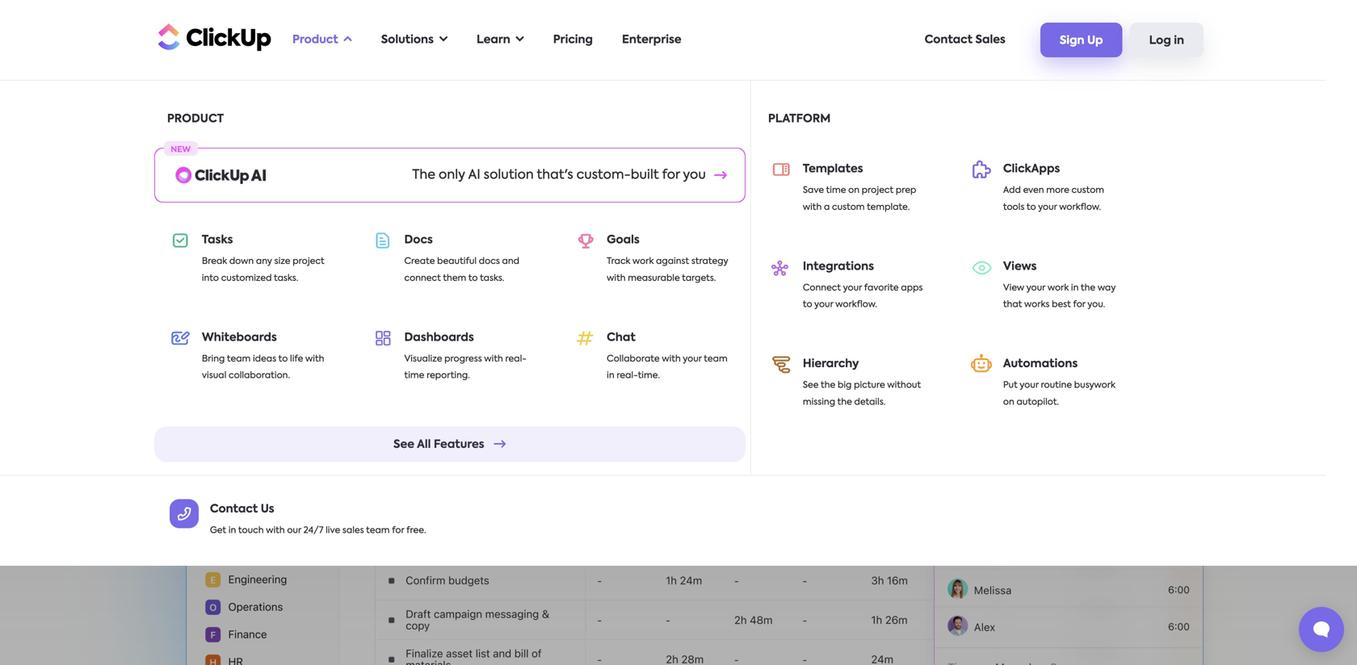 Task type: locate. For each thing, give the bounding box(es) containing it.
life
[[290, 355, 303, 364]]

workflow. down more
[[1060, 203, 1101, 212]]

0 vertical spatial see
[[803, 382, 819, 390]]

0 vertical spatial work
[[633, 257, 654, 266]]

1 vertical spatial work
[[1048, 284, 1069, 293]]

contact sales
[[925, 34, 1006, 46]]

2 horizontal spatial team
[[704, 355, 728, 364]]

collaboration.
[[229, 372, 290, 381]]

1 horizontal spatial product
[[293, 34, 338, 46]]

more
[[1047, 186, 1070, 195]]

on inside 'save time on project prep with a custom template.'
[[849, 186, 860, 195]]

contact
[[925, 34, 973, 46], [210, 504, 258, 516]]

visualize progress with real- time reporting.
[[404, 355, 527, 381]]

real- inside 'collaborate with your team in real-time.'
[[617, 372, 638, 381]]

time inside visualize progress with real- time reporting.
[[404, 372, 425, 381]]

save
[[803, 186, 824, 195]]

in inside 'view your work in the way that works best for you.'
[[1071, 284, 1079, 293]]

1 horizontal spatial on
[[1003, 398, 1015, 407]]

time
[[633, 161, 665, 174]]

real- down the collaborate
[[617, 372, 638, 381]]

0 vertical spatial whiteboards
[[828, 160, 901, 171]]

project right size
[[293, 257, 325, 266]]

time inside 'save time on project prep with a custom template.'
[[826, 186, 846, 195]]

work up best
[[1048, 284, 1069, 293]]

2 vertical spatial the
[[838, 398, 852, 407]]

1 horizontal spatial whiteboards
[[828, 160, 901, 171]]

for inside 'view your work in the way that works best for you.'
[[1074, 301, 1086, 310]]

add
[[1003, 186, 1021, 195]]

for left free.
[[392, 527, 404, 536]]

integrations
[[803, 261, 874, 273]]

2 tasks. from the left
[[480, 274, 505, 283]]

1 vertical spatial time
[[404, 372, 425, 381]]

0 horizontal spatial dashboards
[[180, 160, 248, 171]]

0 vertical spatial the
[[1081, 284, 1096, 293]]

see the big picture without missing the details.
[[803, 382, 921, 407]]

product
[[293, 34, 338, 46], [167, 114, 224, 125]]

projects button
[[911, 103, 1004, 178]]

your
[[1038, 203, 1057, 212], [843, 284, 862, 293], [1027, 284, 1046, 293], [815, 301, 834, 310], [683, 355, 702, 364], [1020, 382, 1039, 390]]

whiteboards up ideas
[[202, 332, 277, 344]]

0 vertical spatial project
[[862, 186, 894, 195]]

for left the you
[[662, 169, 680, 182]]

custom right more
[[1072, 186, 1105, 195]]

1 horizontal spatial docs
[[572, 160, 600, 171]]

features
[[434, 440, 485, 451]]

tasks. inside the break down any size project into customized tasks.
[[274, 274, 298, 283]]

1 vertical spatial workflow.
[[836, 301, 878, 310]]

in
[[1174, 35, 1185, 47], [1071, 284, 1079, 293], [607, 372, 615, 381], [229, 527, 236, 536]]

enterprise
[[622, 34, 682, 46]]

on down templates
[[849, 186, 860, 195]]

contact sales link
[[917, 23, 1014, 57]]

1 vertical spatial contact
[[210, 504, 258, 516]]

1 horizontal spatial work
[[1048, 284, 1069, 293]]

prep
[[896, 186, 917, 195]]

0 vertical spatial workflow.
[[1060, 203, 1101, 212]]

favorite
[[864, 284, 899, 293]]

time up a
[[826, 186, 846, 195]]

0 horizontal spatial time
[[404, 372, 425, 381]]

tasks. down size
[[274, 274, 298, 283]]

the left way
[[1081, 284, 1096, 293]]

with
[[803, 203, 822, 212], [607, 274, 626, 283], [305, 355, 324, 364], [484, 355, 503, 364], [662, 355, 681, 364], [266, 527, 285, 536]]

hierarchy
[[803, 359, 859, 370]]

add even more custom tools to your workflow.
[[1003, 186, 1105, 212]]

break down any size project into customized tasks.
[[202, 257, 325, 283]]

the left big
[[821, 382, 836, 390]]

in left way
[[1071, 284, 1079, 293]]

0 horizontal spatial work
[[633, 257, 654, 266]]

create beautiful docs and connect them to tasks.
[[404, 257, 520, 283]]

tools
[[1003, 203, 1025, 212]]

in down the collaborate
[[607, 372, 615, 381]]

dashboards for 1st dashboards button from right
[[1016, 160, 1085, 171]]

chat up the collaborate
[[607, 332, 636, 344]]

2 dashboards button from the left
[[1004, 103, 1097, 178]]

bring team ideas to life with visual collaboration.
[[202, 355, 324, 381]]

2 vertical spatial for
[[392, 527, 404, 536]]

0 vertical spatial chat
[[758, 160, 786, 171]]

reporting.
[[427, 372, 470, 381]]

docs up create
[[404, 235, 433, 246]]

1 horizontal spatial for
[[662, 169, 680, 182]]

sign up
[[1060, 35, 1103, 47]]

1 horizontal spatial workflow.
[[1060, 203, 1101, 212]]

the inside 'view your work in the way that works best for you.'
[[1081, 284, 1096, 293]]

dashboards up more
[[1016, 160, 1085, 171]]

create
[[404, 257, 435, 266]]

forms
[[383, 160, 417, 171]]

0 horizontal spatial real-
[[505, 355, 527, 364]]

0 horizontal spatial team
[[227, 355, 251, 364]]

dashboards
[[180, 160, 248, 171], [1016, 160, 1085, 171], [404, 332, 474, 344]]

in right log
[[1174, 35, 1185, 47]]

0 vertical spatial docs
[[572, 160, 600, 171]]

project
[[862, 186, 894, 195], [293, 257, 325, 266]]

connect
[[404, 274, 441, 283]]

with down track
[[607, 274, 626, 283]]

2 horizontal spatial the
[[1081, 284, 1096, 293]]

contact left sales
[[925, 34, 973, 46]]

docs left built
[[572, 160, 600, 171]]

work inside 'track work against strategy with measurable targets.'
[[633, 257, 654, 266]]

with right life
[[305, 355, 324, 364]]

see left all
[[394, 440, 415, 451]]

0 horizontal spatial for
[[392, 527, 404, 536]]

1 vertical spatial see
[[394, 440, 415, 451]]

1 horizontal spatial time
[[826, 186, 846, 195]]

custom right a
[[832, 203, 865, 212]]

get
[[210, 527, 226, 536]]

ai
[[468, 169, 481, 182]]

project up template. at the right top of the page
[[862, 186, 894, 195]]

team inside 'collaborate with your team in real-time.'
[[704, 355, 728, 364]]

time tracking image
[[881, 448, 1224, 666]]

0 horizontal spatial the
[[821, 382, 836, 390]]

whiteboards up 'save time on project prep with a custom template.'
[[828, 160, 901, 171]]

your inside 'view your work in the way that works best for you.'
[[1027, 284, 1046, 293]]

put
[[1003, 382, 1018, 390]]

0 vertical spatial time
[[826, 186, 846, 195]]

0 vertical spatial contact
[[925, 34, 973, 46]]

to down "even" on the top of page
[[1027, 203, 1036, 212]]

1 horizontal spatial tasks.
[[480, 274, 505, 283]]

tasks. inside "create beautiful docs and connect them to tasks."
[[480, 274, 505, 283]]

1 horizontal spatial dashboards button
[[1004, 103, 1097, 178]]

real- right progress on the bottom of the page
[[505, 355, 527, 364]]

0 horizontal spatial contact
[[210, 504, 258, 516]]

0 horizontal spatial see
[[394, 440, 415, 451]]

whiteboards button
[[818, 103, 911, 178]]

to inside 'bring team ideas to life with visual collaboration.'
[[278, 355, 288, 364]]

custom inside 'save time on project prep with a custom template.'
[[832, 203, 865, 212]]

built
[[631, 169, 659, 182]]

product inside popup button
[[293, 34, 338, 46]]

chat inside button
[[758, 160, 786, 171]]

0 horizontal spatial workflow.
[[836, 301, 878, 310]]

1 horizontal spatial contact
[[925, 34, 973, 46]]

docs
[[572, 160, 600, 171], [404, 235, 433, 246]]

real- inside visualize progress with real- time reporting.
[[505, 355, 527, 364]]

docs
[[479, 257, 500, 266]]

1 horizontal spatial chat
[[758, 160, 786, 171]]

for for contact us
[[392, 527, 404, 536]]

2 horizontal spatial for
[[1074, 301, 1086, 310]]

0 horizontal spatial docs
[[404, 235, 433, 246]]

projects
[[935, 160, 980, 171]]

0 horizontal spatial tasks.
[[274, 274, 298, 283]]

to
[[1027, 203, 1036, 212], [469, 274, 478, 283], [803, 301, 813, 310], [278, 355, 288, 364]]

templates
[[803, 164, 864, 175]]

to down connect
[[803, 301, 813, 310]]

custom-
[[577, 169, 631, 182]]

1 horizontal spatial see
[[803, 382, 819, 390]]

with left a
[[803, 203, 822, 212]]

0 vertical spatial product
[[293, 34, 338, 46]]

to right them at top
[[469, 274, 478, 283]]

0 vertical spatial custom
[[1072, 186, 1105, 195]]

chat
[[758, 160, 786, 171], [607, 332, 636, 344]]

1 horizontal spatial the
[[838, 398, 852, 407]]

1 horizontal spatial project
[[862, 186, 894, 195]]

work up measurable
[[633, 257, 654, 266]]

1 vertical spatial real-
[[617, 372, 638, 381]]

your right put
[[1020, 382, 1039, 390]]

1 tasks. from the left
[[274, 274, 298, 283]]

0 horizontal spatial dashboards button
[[168, 103, 261, 178]]

dashboards up the visualize
[[404, 332, 474, 344]]

for left you. on the right top of page
[[1074, 301, 1086, 310]]

to left life
[[278, 355, 288, 364]]

project inside 'save time on project prep with a custom template.'
[[862, 186, 894, 195]]

tasks. down docs
[[480, 274, 505, 283]]

for inside the only ai solution that's custom-built for you 'link'
[[662, 169, 680, 182]]

chat down platform
[[758, 160, 786, 171]]

1 vertical spatial the
[[821, 382, 836, 390]]

1 horizontal spatial real-
[[617, 372, 638, 381]]

1 vertical spatial custom
[[832, 203, 865, 212]]

1 vertical spatial product
[[167, 114, 224, 125]]

with right progress on the bottom of the page
[[484, 355, 503, 364]]

the only ai solution that's custom-built for you link
[[155, 149, 745, 202]]

workflow. down favorite
[[836, 301, 878, 310]]

see all features link
[[154, 427, 746, 463]]

1 horizontal spatial custom
[[1072, 186, 1105, 195]]

dashboards up tasks
[[180, 160, 248, 171]]

collaborate with your team in real-time.
[[607, 355, 728, 381]]

solutions button
[[373, 23, 456, 57]]

your down more
[[1038, 203, 1057, 212]]

0 vertical spatial for
[[662, 169, 680, 182]]

0 horizontal spatial product
[[167, 114, 224, 125]]

0 vertical spatial on
[[849, 186, 860, 195]]

1 vertical spatial whiteboards
[[202, 332, 277, 344]]

on down put
[[1003, 398, 1015, 407]]

see up missing
[[803, 382, 819, 390]]

collaborate
[[607, 355, 660, 364]]

0 horizontal spatial custom
[[832, 203, 865, 212]]

with inside 'save time on project prep with a custom template.'
[[803, 203, 822, 212]]

2 horizontal spatial dashboards
[[1016, 160, 1085, 171]]

log in link
[[1130, 23, 1204, 57]]

1 vertical spatial chat
[[607, 332, 636, 344]]

with right the collaborate
[[662, 355, 681, 364]]

0 vertical spatial real-
[[505, 355, 527, 364]]

views
[[1003, 261, 1037, 273]]

contact up get
[[210, 504, 258, 516]]

with inside 'bring team ideas to life with visual collaboration.'
[[305, 355, 324, 364]]

see inside 'link'
[[394, 440, 415, 451]]

the down big
[[838, 398, 852, 407]]

all
[[417, 440, 431, 451]]

1 vertical spatial project
[[293, 257, 325, 266]]

see inside see the big picture without missing the details.
[[803, 382, 819, 390]]

time down the visualize
[[404, 372, 425, 381]]

forms button
[[354, 103, 446, 178]]

1 vertical spatial on
[[1003, 398, 1015, 407]]

on
[[849, 186, 860, 195], [1003, 398, 1015, 407]]

0 horizontal spatial project
[[293, 257, 325, 266]]

for for views
[[1074, 301, 1086, 310]]

and
[[502, 257, 520, 266]]

autopilot.
[[1017, 398, 1059, 407]]

0 horizontal spatial on
[[849, 186, 860, 195]]

work
[[633, 257, 654, 266], [1048, 284, 1069, 293]]

1 vertical spatial for
[[1074, 301, 1086, 310]]

sprints button
[[446, 103, 539, 178]]

your up works
[[1027, 284, 1046, 293]]

tasks.
[[274, 274, 298, 283], [480, 274, 505, 283]]

your inside put your routine busywork on autopilot.
[[1020, 382, 1039, 390]]

your right the collaborate
[[683, 355, 702, 364]]

size
[[274, 257, 291, 266]]



Task type: vqa. For each thing, say whether or not it's contained in the screenshot.


Task type: describe. For each thing, give the bounding box(es) containing it.
contact for contact us
[[210, 504, 258, 516]]

break
[[202, 257, 227, 266]]

workflow. inside connect your favorite apps to your workflow.
[[836, 301, 878, 310]]

enterprise link
[[614, 23, 690, 57]]

sign up button
[[1041, 23, 1123, 57]]

save time on project prep with a custom template.
[[803, 186, 917, 212]]

work inside 'view your work in the way that works best for you.'
[[1048, 284, 1069, 293]]

contact for contact sales
[[925, 34, 973, 46]]

tasks
[[202, 235, 233, 246]]

put your routine busywork on autopilot.
[[1003, 382, 1116, 407]]

24/7
[[304, 527, 324, 536]]

them
[[443, 274, 466, 283]]

goals
[[607, 235, 640, 246]]

details.
[[855, 398, 886, 407]]

0 horizontal spatial whiteboards
[[202, 332, 277, 344]]

picture
[[854, 382, 885, 390]]

see all features
[[394, 440, 485, 451]]

a
[[824, 203, 830, 212]]

to inside "create beautiful docs and connect them to tasks."
[[469, 274, 478, 283]]

apps
[[901, 284, 923, 293]]

in inside 'collaborate with your team in real-time.'
[[607, 372, 615, 381]]

to inside connect your favorite apps to your workflow.
[[803, 301, 813, 310]]

that
[[1003, 301, 1022, 310]]

visual
[[202, 372, 226, 381]]

ideas
[[253, 355, 276, 364]]

solutions
[[381, 34, 434, 46]]

0 horizontal spatial chat
[[607, 332, 636, 344]]

product button
[[284, 23, 360, 57]]

customized
[[221, 274, 272, 283]]

1 horizontal spatial team
[[366, 527, 390, 536]]

view your work in the way that works best for you.
[[1003, 284, 1116, 310]]

solution
[[484, 169, 534, 182]]

in right get
[[229, 527, 236, 536]]

beautiful
[[437, 257, 477, 266]]

in inside log in link
[[1174, 35, 1185, 47]]

tasks. for docs
[[480, 274, 505, 283]]

your down connect
[[815, 301, 834, 310]]

strategy
[[692, 257, 729, 266]]

you.
[[1088, 301, 1106, 310]]

the
[[412, 169, 436, 182]]

missing
[[803, 398, 836, 407]]

custom inside add even more custom tools to your workflow.
[[1072, 186, 1105, 195]]

automations
[[1003, 359, 1078, 370]]

chat button
[[725, 103, 818, 178]]

visualize
[[404, 355, 442, 364]]

connect
[[803, 284, 841, 293]]

progress
[[445, 355, 482, 364]]

clickup image
[[154, 22, 272, 52]]

to inside add even more custom tools to your workflow.
[[1027, 203, 1036, 212]]

pricing link
[[545, 23, 601, 57]]

us
[[261, 504, 274, 516]]

platform
[[768, 114, 831, 125]]

time.
[[638, 372, 660, 381]]

get in touch with our 24/7 live sales team for free.
[[210, 527, 426, 536]]

best
[[1052, 301, 1071, 310]]

docs inside button
[[572, 160, 600, 171]]

into
[[202, 274, 219, 283]]

that's
[[537, 169, 573, 182]]

learn
[[477, 34, 510, 46]]

without
[[888, 382, 921, 390]]

team inside 'bring team ideas to life with visual collaboration.'
[[227, 355, 251, 364]]

track work against strategy with measurable targets.
[[607, 257, 729, 283]]

see for see all features
[[394, 440, 415, 451]]

see for see the big picture without missing the details.
[[803, 382, 819, 390]]

live
[[326, 527, 340, 536]]

free.
[[407, 527, 426, 536]]

docs button
[[539, 103, 632, 178]]

log in
[[1150, 35, 1185, 47]]

1 vertical spatial docs
[[404, 235, 433, 246]]

measurable
[[628, 274, 680, 283]]

sales
[[976, 34, 1006, 46]]

only
[[439, 169, 465, 182]]

the only ai solution that's custom-built for you
[[412, 169, 706, 182]]

bring
[[202, 355, 225, 364]]

your inside 'collaborate with your team in real-time.'
[[683, 355, 702, 364]]

busywork
[[1075, 382, 1116, 390]]

with inside 'collaborate with your team in real-time.'
[[662, 355, 681, 364]]

way
[[1098, 284, 1116, 293]]

your inside add even more custom tools to your workflow.
[[1038, 203, 1057, 212]]

up
[[1088, 35, 1103, 47]]

workflow. inside add even more custom tools to your workflow.
[[1060, 203, 1101, 212]]

connect your favorite apps to your workflow.
[[803, 284, 923, 310]]

touch
[[238, 527, 264, 536]]

our
[[287, 527, 301, 536]]

learn button
[[469, 23, 532, 57]]

pricing
[[553, 34, 593, 46]]

whiteboards inside button
[[828, 160, 901, 171]]

dashboards for 2nd dashboards button from right
[[180, 160, 248, 171]]

against
[[656, 257, 689, 266]]

time tracking
[[633, 161, 725, 174]]

contact us
[[210, 504, 274, 516]]

project inside the break down any size project into customized tasks.
[[293, 257, 325, 266]]

any
[[256, 257, 272, 266]]

you
[[683, 169, 706, 182]]

tracking
[[668, 161, 725, 174]]

even
[[1023, 186, 1044, 195]]

down
[[229, 257, 254, 266]]

sign
[[1060, 35, 1085, 47]]

with inside visualize progress with real- time reporting.
[[484, 355, 503, 364]]

1 horizontal spatial dashboards
[[404, 332, 474, 344]]

view
[[1003, 284, 1025, 293]]

sales
[[343, 527, 364, 536]]

tasks. for tasks
[[274, 274, 298, 283]]

time tracking button
[[632, 103, 725, 178]]

1 dashboards button from the left
[[168, 103, 261, 178]]

your down integrations
[[843, 284, 862, 293]]

targets.
[[682, 274, 716, 283]]

on inside put your routine busywork on autopilot.
[[1003, 398, 1015, 407]]

with left our
[[266, 527, 285, 536]]

with inside 'track work against strategy with measurable targets.'
[[607, 274, 626, 283]]

sprints
[[474, 160, 512, 171]]



